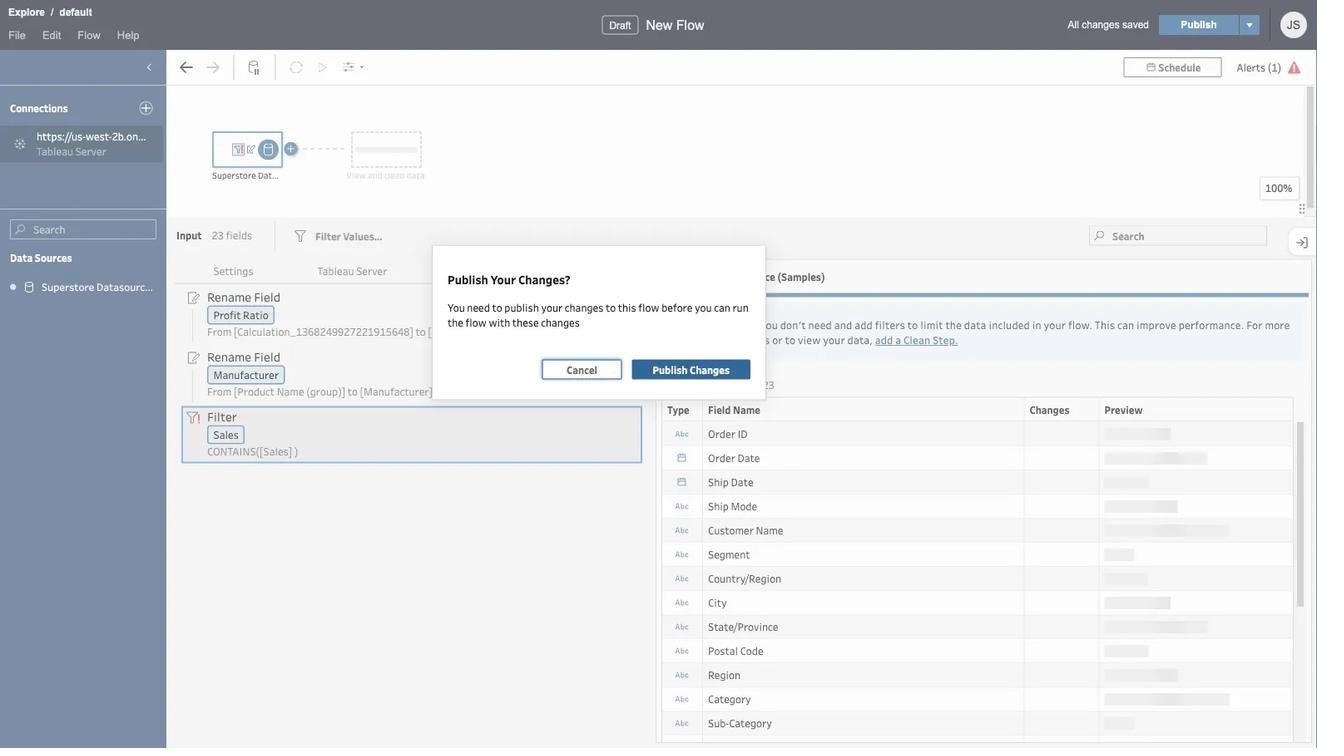 Task type: locate. For each thing, give the bounding box(es) containing it.
0 vertical spatial tableau server
[[37, 144, 106, 158]]

rename for rename field profit ratio from [calculation_1368249927221915648] to [profit ratio]
[[207, 289, 251, 305]]

0 vertical spatial field
[[254, 289, 281, 305]]

superstore datasource (samples) up run
[[667, 270, 825, 283]]

0 vertical spatial fields
[[226, 229, 252, 243]]

cleaning
[[690, 334, 731, 348]]

rename up the manufacturer
[[207, 349, 251, 365]]

(samples) down input
[[153, 280, 200, 294]]

date for order date
[[738, 451, 760, 465]]

can inside this can improve performance. for more cleaning options or to view your data,
[[1118, 319, 1135, 333]]

customer
[[708, 524, 754, 537]]

superstore down sources
[[42, 280, 94, 294]]

from inside rename field profit ratio from [calculation_1368249927221915648] to [profit ratio]
[[207, 325, 232, 339]]

changes inside 'button'
[[690, 363, 730, 377]]

0 vertical spatial flow
[[639, 301, 660, 315]]

changes up included:
[[690, 363, 730, 377]]

your
[[541, 301, 563, 315], [1044, 319, 1066, 333], [823, 334, 845, 348]]

name for customer
[[756, 524, 783, 537]]

rename inside rename field profit ratio from [calculation_1368249927221915648] to [profit ratio]
[[207, 289, 251, 305]]

your inside you need to publish your changes to this flow before you can run the flow with these changes
[[541, 301, 563, 315]]

can inside you need to publish your changes to this flow before you can run the flow with these changes
[[714, 301, 731, 315]]

0 horizontal spatial can
[[714, 301, 731, 315]]

saved
[[1123, 19, 1149, 30]]

1 vertical spatial flow
[[466, 316, 487, 330]]

2 vertical spatial changes
[[541, 316, 580, 330]]

1 horizontal spatial add
[[875, 334, 893, 348]]

0 horizontal spatial server
[[75, 144, 106, 158]]

0 vertical spatial you
[[695, 301, 712, 315]]

rename for rename field manufacturer from [product name (group)] to [manufacturer]
[[207, 349, 251, 365]]

you inside you need to publish your changes to this flow before you can run the flow with these changes
[[695, 301, 712, 315]]

superstore
[[212, 170, 256, 181], [667, 270, 719, 283], [42, 280, 94, 294]]

to up add a clean step.
[[908, 319, 918, 333]]

1 vertical spatial category
[[729, 717, 772, 730]]

data left sources
[[10, 251, 33, 265]]

changes right these
[[541, 316, 580, 330]]

flow right this
[[639, 301, 660, 315]]

0 vertical spatial tableau
[[37, 144, 73, 158]]

date up mode
[[731, 475, 754, 489]]

1 vertical spatial tableau
[[318, 264, 354, 278]]

0 vertical spatial publish
[[1181, 19, 1217, 30]]

these
[[513, 316, 539, 330]]

view
[[347, 170, 366, 181]]

the up step.
[[946, 319, 962, 333]]

23 right of on the bottom of the page
[[763, 378, 775, 392]]

field up the manufacturer
[[254, 349, 281, 365]]

add left a
[[875, 334, 893, 348]]

publish inside button
[[1181, 19, 1217, 30]]

name down mode
[[756, 524, 783, 537]]

1 vertical spatial date
[[731, 475, 754, 489]]

city row
[[662, 591, 1294, 616]]

1 horizontal spatial your
[[823, 334, 845, 348]]

1 vertical spatial and
[[834, 319, 853, 333]]

to left the [profit
[[416, 325, 426, 339]]

order for order id
[[708, 427, 736, 441]]

changes
[[563, 263, 603, 277], [690, 363, 730, 377], [1030, 403, 1070, 417]]

explore
[[8, 7, 45, 18]]

(3)
[[605, 263, 618, 277]]

ship inside ship mode row
[[708, 499, 729, 513]]

publish up 'you'
[[448, 272, 488, 288]]

help button
[[109, 25, 148, 50]]

rename
[[207, 289, 251, 305], [207, 349, 251, 365]]

data left sample
[[442, 264, 464, 278]]

23 right input
[[212, 229, 224, 243]]

publish changes button
[[632, 360, 751, 380]]

1 vertical spatial from
[[207, 385, 232, 399]]

ratio]
[[461, 325, 490, 339]]

state/province
[[708, 620, 779, 634]]

fields up settings
[[226, 229, 252, 243]]

1 vertical spatial rename
[[207, 349, 251, 365]]

and up the data,
[[834, 319, 853, 333]]

order
[[708, 427, 736, 441], [708, 451, 736, 465]]

to up with
[[492, 301, 502, 315]]

0 vertical spatial category
[[708, 692, 751, 706]]

row
[[662, 735, 1294, 749]]

0 horizontal spatial need
[[467, 301, 490, 315]]

0 horizontal spatial datasource
[[96, 280, 151, 294]]

publish up fields
[[653, 363, 688, 377]]

date down id
[[738, 451, 760, 465]]

to right (group)]
[[348, 385, 358, 399]]

2 order from the top
[[708, 451, 736, 465]]

flow right new
[[676, 17, 705, 32]]

flow left with
[[466, 316, 487, 330]]

1 rename from the top
[[207, 289, 251, 305]]

customer name
[[708, 524, 783, 537]]

tableau down connections
[[37, 144, 73, 158]]

view and clean data
[[347, 170, 425, 181]]

0 horizontal spatial flow
[[78, 29, 101, 41]]

your right the view
[[823, 334, 845, 348]]

0 vertical spatial date
[[738, 451, 760, 465]]

1 vertical spatial you
[[760, 319, 778, 333]]

clean
[[384, 170, 405, 181]]

country/region
[[708, 572, 782, 586]]

0 horizontal spatial data
[[407, 170, 425, 181]]

name inside row
[[756, 524, 783, 537]]

rename up profit
[[207, 289, 251, 305]]

rename inside rename field manufacturer from [product name (group)] to [manufacturer]
[[207, 349, 251, 365]]

1 horizontal spatial publish
[[653, 363, 688, 377]]

datasource down search text field
[[96, 280, 151, 294]]

input
[[176, 229, 202, 242]]

2 horizontal spatial (samples)
[[778, 270, 825, 283]]

add an output step to run the flow image
[[310, 55, 335, 80]]

0 horizontal spatial you
[[695, 301, 712, 315]]

1 horizontal spatial 23
[[737, 378, 749, 392]]

sales
[[213, 428, 239, 442]]

1 vertical spatial name
[[733, 403, 761, 417]]

can right this on the top
[[1118, 319, 1135, 333]]

add up the data,
[[855, 319, 873, 333]]

order id
[[708, 427, 748, 441]]

2 horizontal spatial superstore datasource (samples)
[[667, 270, 825, 283]]

cell inside customer name row
[[1025, 519, 1100, 543]]

2 horizontal spatial publish
[[1181, 19, 1217, 30]]

0 horizontal spatial tableau server
[[37, 144, 106, 158]]

2 from from the top
[[207, 385, 232, 399]]

data for data sources
[[10, 251, 33, 265]]

superstore up before
[[667, 270, 719, 283]]

can left run
[[714, 301, 731, 315]]

order down order id at bottom
[[708, 451, 736, 465]]

[calculation_1368249927221915648]
[[234, 325, 414, 339]]

tableau server
[[37, 144, 106, 158], [318, 264, 387, 278]]

1 vertical spatial field
[[254, 349, 281, 365]]

and right view
[[368, 170, 382, 181]]

0 horizontal spatial the
[[448, 316, 464, 330]]

server up search text field
[[75, 144, 106, 158]]

superstore datasource (samples) up 23 fields
[[212, 170, 344, 181]]

data sample
[[442, 264, 501, 278]]

2 vertical spatial publish
[[653, 363, 688, 377]]

1 horizontal spatial changes
[[690, 363, 730, 377]]

you up or
[[760, 319, 778, 333]]

0 horizontal spatial fields
[[226, 229, 252, 243]]

to right or
[[785, 334, 796, 348]]

edit button
[[34, 25, 69, 50]]

data left included
[[964, 319, 987, 333]]

field inside grid
[[708, 403, 731, 417]]

run
[[733, 301, 749, 315]]

grid
[[662, 397, 1307, 749]]

to inside rename field profit ratio from [calculation_1368249927221915648] to [profit ratio]
[[416, 325, 426, 339]]

tableau
[[37, 144, 73, 158], [318, 264, 354, 278]]

postal code
[[708, 644, 764, 658]]

0 horizontal spatial your
[[541, 301, 563, 315]]

superstore datasource (samples)
[[212, 170, 344, 181], [667, 270, 825, 283], [42, 280, 200, 294]]

(samples) left view
[[305, 170, 344, 181]]

ship up ship mode
[[708, 475, 729, 489]]

fields for 23
[[226, 229, 252, 243]]

1 horizontal spatial datasource
[[258, 170, 303, 181]]

contains([sales]
[[207, 445, 292, 459]]

0 horizontal spatial publish
[[448, 272, 488, 288]]

field down the fields included: 23 of 23
[[708, 403, 731, 417]]

2 rename from the top
[[207, 349, 251, 365]]

23
[[212, 229, 224, 243], [737, 378, 749, 392], [763, 378, 775, 392]]

0 vertical spatial need
[[467, 301, 490, 315]]

publish changes dialog
[[433, 247, 766, 400]]

0 horizontal spatial data
[[10, 251, 33, 265]]

ship left mode
[[708, 499, 729, 513]]

2 ship from the top
[[708, 499, 729, 513]]

1 horizontal spatial tableau
[[318, 264, 354, 278]]

your right in
[[1044, 319, 1066, 333]]

country/region row
[[662, 566, 1294, 592]]

data
[[10, 251, 33, 265], [442, 264, 464, 278]]

need up the view
[[809, 319, 832, 333]]

0 vertical spatial server
[[75, 144, 106, 158]]

field up ratio
[[254, 289, 281, 305]]

preview
[[1105, 403, 1143, 417]]

cell
[[1025, 519, 1100, 543]]

publish
[[505, 301, 539, 315]]

Search text field
[[10, 220, 156, 240]]

data right the clean
[[407, 170, 425, 181]]

can
[[714, 301, 731, 315], [1118, 319, 1135, 333]]

1 vertical spatial server
[[356, 264, 387, 278]]

and
[[368, 170, 382, 181], [834, 319, 853, 333]]

order date
[[708, 451, 760, 465]]

your down changes?
[[541, 301, 563, 315]]

the inside you need to publish your changes to this flow before you can run the flow with these changes
[[448, 316, 464, 330]]

1 from from the top
[[207, 325, 232, 339]]

profit
[[213, 308, 241, 322]]

ship inside "ship date" row
[[708, 475, 729, 489]]

0 vertical spatial your
[[541, 301, 563, 315]]

1 horizontal spatial and
[[834, 319, 853, 333]]

1 vertical spatial can
[[1118, 319, 1135, 333]]

data,
[[848, 334, 873, 348]]

publish up schedule
[[1181, 19, 1217, 30]]

sub-category row
[[662, 711, 1294, 737]]

the down 'you'
[[448, 316, 464, 330]]

0 vertical spatial can
[[714, 301, 731, 315]]

datasource left view
[[258, 170, 303, 181]]

changes (3)
[[563, 263, 618, 277]]

changes left (3)
[[563, 263, 603, 277]]

superstore datasource (samples) down search text field
[[42, 280, 200, 294]]

order left id
[[708, 427, 736, 441]]

row group
[[662, 422, 1294, 749]]

0 vertical spatial rename
[[207, 289, 251, 305]]

1 order from the top
[[708, 427, 736, 441]]

name up id
[[733, 403, 761, 417]]

flow
[[639, 301, 660, 315], [466, 316, 487, 330]]

superstore up 23 fields
[[212, 170, 256, 181]]

for
[[1247, 319, 1263, 333]]

2 horizontal spatial superstore
[[667, 270, 719, 283]]

1 vertical spatial changes
[[690, 363, 730, 377]]

publish inside 'button'
[[653, 363, 688, 377]]

1 vertical spatial need
[[809, 319, 832, 333]]

2 horizontal spatial changes
[[1030, 403, 1070, 417]]

0 horizontal spatial (samples)
[[153, 280, 200, 294]]

you up remove
[[695, 301, 712, 315]]

0 vertical spatial and
[[368, 170, 382, 181]]

need
[[467, 301, 490, 315], [809, 319, 832, 333]]

js
[[1287, 18, 1301, 31]]

alerts
[[1237, 60, 1266, 74]]

23 left of on the bottom of the page
[[737, 378, 749, 392]]

changes right all
[[1082, 19, 1120, 30]]

manufacturer
[[213, 368, 279, 382]]

datasource up run
[[721, 270, 776, 283]]

from up filter
[[207, 385, 232, 399]]

server up rename field profit ratio from [calculation_1368249927221915648] to [profit ratio]
[[356, 264, 387, 278]]

1 vertical spatial publish
[[448, 272, 488, 288]]

publish for publish your changes?
[[448, 272, 488, 288]]

1 horizontal spatial server
[[356, 264, 387, 278]]

tableau up rename field profit ratio from [calculation_1368249927221915648] to [profit ratio]
[[318, 264, 354, 278]]

field inside rename field profit ratio from [calculation_1368249927221915648] to [profit ratio]
[[254, 289, 281, 305]]

to
[[492, 301, 502, 315], [606, 301, 616, 315], [908, 319, 918, 333], [416, 325, 426, 339], [785, 334, 796, 348], [348, 385, 358, 399]]

mode
[[731, 499, 757, 513]]

0 vertical spatial changes
[[563, 263, 603, 277]]

(samples)
[[305, 170, 344, 181], [778, 270, 825, 283], [153, 280, 200, 294]]

ship mode row
[[662, 494, 1294, 520]]

1 ship from the top
[[708, 475, 729, 489]]

date for ship date
[[731, 475, 754, 489]]

1 vertical spatial changes
[[565, 301, 604, 315]]

all
[[1068, 19, 1079, 30]]

grid containing order id
[[662, 397, 1307, 749]]

2 vertical spatial field
[[708, 403, 731, 417]]

1 horizontal spatial data
[[442, 264, 464, 278]]

0 vertical spatial ship
[[708, 475, 729, 489]]

1 horizontal spatial can
[[1118, 319, 1135, 333]]

1 vertical spatial fields
[[731, 319, 758, 333]]

flow
[[676, 17, 705, 32], [78, 29, 101, 41]]

2 vertical spatial changes
[[1030, 403, 1070, 417]]

ship for ship date
[[708, 475, 729, 489]]

name left (group)]
[[277, 385, 304, 399]]

tableau server up rename field profit ratio from [calculation_1368249927221915648] to [profit ratio]
[[318, 264, 387, 278]]

new flow
[[646, 17, 705, 32]]

1 horizontal spatial fields
[[731, 319, 758, 333]]

2 vertical spatial your
[[823, 334, 845, 348]]

id
[[738, 427, 748, 441]]

name for field
[[733, 403, 761, 417]]

changes left preview
[[1030, 403, 1070, 417]]

(samples) up don't
[[778, 270, 825, 283]]

flow down default link
[[78, 29, 101, 41]]

0 vertical spatial name
[[277, 385, 304, 399]]

field inside rename field manufacturer from [product name (group)] to [manufacturer]
[[254, 349, 281, 365]]

0 horizontal spatial flow
[[466, 316, 487, 330]]

1 vertical spatial data
[[964, 319, 987, 333]]

file button
[[0, 25, 34, 50]]

1 vertical spatial tableau server
[[318, 264, 387, 278]]

1 vertical spatial your
[[1044, 319, 1066, 333]]

improve
[[1137, 319, 1177, 333]]

field for rename field profit ratio from [calculation_1368249927221915648] to [profit ratio]
[[254, 289, 281, 305]]

sample
[[466, 264, 501, 278]]

1 horizontal spatial flow
[[639, 301, 660, 315]]

need right 'you'
[[467, 301, 490, 315]]

from down profit
[[207, 325, 232, 339]]

changes down changes (3)
[[565, 301, 604, 315]]

1 horizontal spatial need
[[809, 319, 832, 333]]

data for data sample
[[442, 264, 464, 278]]

category
[[708, 692, 751, 706], [729, 717, 772, 730]]

0 horizontal spatial changes
[[563, 263, 603, 277]]

remove fields you don't need and add filters to limit the data included in your flow.
[[690, 319, 1095, 333]]

fields up 'options'
[[731, 319, 758, 333]]

publish
[[1181, 19, 1217, 30], [448, 272, 488, 288], [653, 363, 688, 377]]

sub-category
[[708, 717, 772, 730]]

this
[[1095, 319, 1115, 333]]

0 vertical spatial from
[[207, 325, 232, 339]]

category inside row
[[729, 717, 772, 730]]

tableau server down connections
[[37, 144, 106, 158]]

your inside this can improve performance. for more cleaning options or to view your data,
[[823, 334, 845, 348]]

1 vertical spatial order
[[708, 451, 736, 465]]

add connection image
[[139, 101, 153, 115]]



Task type: vqa. For each thing, say whether or not it's contained in the screenshot.
the "Skip to Content"
no



Task type: describe. For each thing, give the bounding box(es) containing it.
postal
[[708, 644, 738, 658]]

0 vertical spatial data
[[407, 170, 425, 181]]

in
[[1033, 319, 1042, 333]]

city
[[708, 596, 727, 610]]

flow button
[[69, 25, 109, 50]]

)
[[294, 445, 298, 459]]

postal code row
[[662, 639, 1294, 665]]

Search text field
[[1089, 226, 1267, 246]]

settings
[[213, 264, 253, 278]]

customer name row
[[662, 518, 1294, 544]]

from inside rename field manufacturer from [product name (group)] to [manufacturer]
[[207, 385, 232, 399]]

fields included: 23 of 23
[[662, 378, 775, 392]]

0 horizontal spatial 23
[[212, 229, 224, 243]]

default
[[59, 7, 92, 18]]

0 horizontal spatial and
[[368, 170, 382, 181]]

flow.
[[1068, 319, 1093, 333]]

segment row
[[662, 542, 1294, 568]]

add a clean step.
[[875, 334, 958, 348]]

options
[[733, 334, 770, 348]]

1 horizontal spatial you
[[760, 319, 778, 333]]

cancel
[[567, 363, 598, 377]]

included
[[989, 319, 1030, 333]]

need inside you need to publish your changes to this flow before you can run the flow with these changes
[[467, 301, 490, 315]]

row group containing order id
[[662, 422, 1294, 749]]

you
[[448, 301, 465, 315]]

you need to publish your changes to this flow before you can run the flow with these changes
[[448, 301, 751, 330]]

23 fields
[[212, 229, 252, 243]]

to inside rename field manufacturer from [product name (group)] to [manufacturer]
[[348, 385, 358, 399]]

default link
[[59, 4, 93, 21]]

explore link
[[7, 4, 46, 21]]

to inside this can improve performance. for more cleaning options or to view your data,
[[785, 334, 796, 348]]

segment
[[708, 548, 750, 561]]

redo image
[[201, 55, 226, 80]]

publish changes
[[653, 363, 730, 377]]

sub-
[[708, 717, 729, 730]]

edit
[[42, 29, 61, 41]]

code
[[740, 644, 764, 658]]

schedule
[[1159, 61, 1201, 74]]

0 horizontal spatial add
[[855, 319, 873, 333]]

[profit
[[428, 325, 459, 339]]

your
[[491, 272, 516, 288]]

sources
[[35, 251, 72, 265]]

data sources
[[10, 251, 72, 265]]

state/province row
[[662, 615, 1294, 640]]

new
[[646, 17, 673, 32]]

order date row
[[662, 446, 1294, 472]]

ratio
[[243, 308, 268, 322]]

file
[[8, 29, 26, 41]]

draft
[[609, 20, 631, 31]]

rename field profit ratio from [calculation_1368249927221915648] to [profit ratio]
[[207, 289, 490, 339]]

category inside row
[[708, 692, 751, 706]]

clean
[[904, 334, 931, 348]]

0 vertical spatial changes
[[1082, 19, 1120, 30]]

this
[[618, 301, 636, 315]]

a
[[896, 334, 902, 348]]

1 vertical spatial add
[[875, 334, 893, 348]]

field for rename field manufacturer from [product name (group)] to [manufacturer]
[[254, 349, 281, 365]]

ship mode
[[708, 499, 757, 513]]

(group)]
[[306, 385, 346, 399]]

ship for ship mode
[[708, 499, 729, 513]]

1 horizontal spatial flow
[[676, 17, 705, 32]]

2 horizontal spatial datasource
[[721, 270, 776, 283]]

explore / default
[[8, 7, 92, 18]]

this can improve performance. for more cleaning options or to view your data,
[[690, 319, 1290, 348]]

category row
[[662, 687, 1294, 713]]

[product
[[234, 385, 275, 399]]

no refreshes available image
[[284, 55, 309, 80]]

cancel button
[[542, 360, 622, 380]]

[manufacturer]
[[360, 385, 433, 399]]

type
[[667, 403, 690, 417]]

1 horizontal spatial (samples)
[[305, 170, 344, 181]]

performance.
[[1179, 319, 1245, 333]]

fields
[[662, 378, 690, 392]]

to left this
[[606, 301, 616, 315]]

step.
[[933, 334, 958, 348]]

order id row
[[662, 422, 1294, 447]]

0 horizontal spatial superstore
[[42, 280, 94, 294]]

changes?
[[518, 272, 570, 288]]

with
[[489, 316, 510, 330]]

changes for changes
[[1030, 403, 1070, 417]]

included:
[[692, 378, 734, 392]]

1 horizontal spatial the
[[946, 319, 962, 333]]

1 horizontal spatial superstore
[[212, 170, 256, 181]]

name inside rename field manufacturer from [product name (group)] to [manufacturer]
[[277, 385, 304, 399]]

filter sales contains([sales] )
[[207, 409, 298, 459]]

help
[[117, 29, 139, 41]]

order for order date
[[708, 451, 736, 465]]

rename field manufacturer from [product name (group)] to [manufacturer]
[[207, 349, 433, 399]]

view
[[798, 334, 821, 348]]

filters
[[875, 319, 905, 333]]

/
[[51, 7, 54, 18]]

limit
[[921, 319, 943, 333]]

0 horizontal spatial superstore datasource (samples)
[[42, 280, 200, 294]]

schedule button
[[1124, 57, 1222, 77]]

changes for changes (3)
[[563, 263, 603, 277]]

of
[[751, 378, 760, 392]]

1 horizontal spatial superstore datasource (samples)
[[212, 170, 344, 181]]

publish for publish
[[1181, 19, 1217, 30]]

fields for remove
[[731, 319, 758, 333]]

2 horizontal spatial your
[[1044, 319, 1066, 333]]

1 horizontal spatial tableau server
[[318, 264, 387, 278]]

1 horizontal spatial data
[[964, 319, 987, 333]]

js button
[[1281, 12, 1307, 38]]

more
[[1265, 319, 1290, 333]]

2 horizontal spatial 23
[[763, 378, 775, 392]]

0 horizontal spatial tableau
[[37, 144, 73, 158]]

publish your changes?
[[448, 272, 570, 288]]

(1)
[[1268, 60, 1282, 74]]

publish for publish changes
[[653, 363, 688, 377]]

region row
[[662, 663, 1294, 689]]

flow inside popup button
[[78, 29, 101, 41]]

connections
[[10, 102, 68, 115]]

ship date row
[[662, 470, 1294, 496]]

all changes saved
[[1068, 19, 1149, 30]]

before
[[662, 301, 693, 315]]



